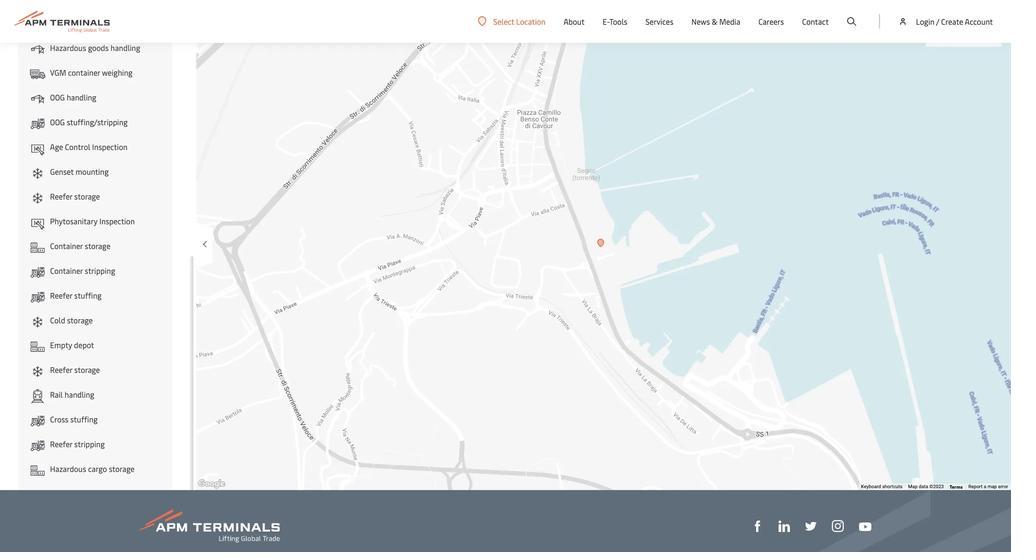 Task type: locate. For each thing, give the bounding box(es) containing it.
weighing
[[102, 67, 133, 78]]

4 apmt_icon_library_v1_84px image from the top
[[30, 290, 45, 305]]

3 apmt_icon_library_v1_84px image from the top
[[30, 265, 45, 280]]

goods
[[88, 42, 109, 53]]

container for container stripping
[[50, 265, 83, 276]]

2 reefer storage from the top
[[50, 365, 100, 375]]

reefer storage
[[50, 191, 100, 202], [50, 365, 100, 375]]

1 vertical spatial inspection
[[99, 216, 135, 226]]

vgm
[[50, 67, 66, 78]]

reefer down genset
[[50, 191, 72, 202]]

reefer storage up the rail handling
[[50, 365, 100, 375]]

hazardous cargo storage
[[50, 464, 135, 474]]

handling up weighing
[[111, 42, 140, 53]]

oog for oog stuffing/stripping
[[50, 117, 65, 127]]

storage down depot
[[74, 365, 100, 375]]

1 vertical spatial oog
[[50, 117, 65, 127]]

apmt_icon_library_v1_84px image
[[30, 67, 45, 82], [30, 116, 45, 132], [30, 265, 45, 280], [30, 290, 45, 305], [30, 389, 45, 404], [30, 414, 45, 429], [30, 438, 45, 454]]

oog down vgm
[[50, 92, 65, 102]]

apmt_icon_library_v1_84px image for cross stuffing
[[30, 414, 45, 429]]

stripping
[[85, 265, 115, 276], [74, 439, 105, 449]]

error
[[998, 484, 1008, 489]]

stuffing right "cross"
[[70, 414, 98, 425]]

oog
[[50, 92, 65, 102], [50, 117, 65, 127]]

1 apmt_icon_library_v1_84px image from the top
[[30, 67, 45, 82]]

1 reefer storage from the top
[[50, 191, 100, 202]]

handling
[[88, 18, 118, 28], [111, 42, 140, 53], [67, 92, 96, 102], [65, 389, 94, 400]]

empty
[[50, 340, 72, 350]]

1 container from the top
[[50, 241, 83, 251]]

container down phytosanitary
[[50, 241, 83, 251]]

cross
[[50, 414, 68, 425]]

depot
[[74, 340, 94, 350]]

2 oog from the top
[[50, 117, 65, 127]]

0 vertical spatial stuffing
[[74, 290, 102, 301]]

5 apmt_icon_library_v1_84px image from the top
[[30, 389, 45, 404]]

reefer stripping
[[50, 439, 105, 449]]

0 vertical spatial oog
[[50, 92, 65, 102]]

phytosanitary inspection
[[50, 216, 135, 226]]

storage
[[74, 191, 100, 202], [85, 241, 110, 251], [67, 315, 93, 325], [74, 365, 100, 375], [109, 464, 135, 474]]

a
[[984, 484, 987, 489]]

terminals
[[945, 16, 978, 26]]

storage down phytosanitary inspection
[[85, 241, 110, 251]]

inspection down stuffing/stripping
[[92, 142, 128, 152]]

reefer up the cold
[[50, 290, 72, 301]]

apmt_icon_library_v1_84px image for oog stuffing/stripping
[[30, 116, 45, 132]]

0 vertical spatial inspection
[[92, 142, 128, 152]]

keyboard shortcuts button
[[861, 484, 903, 490]]

reefer storage up phytosanitary
[[50, 191, 100, 202]]

1 vertical spatial stuffing
[[70, 414, 98, 425]]

reefer down empty
[[50, 365, 72, 375]]

stripping up hazardous cargo storage
[[74, 439, 105, 449]]

hazardous for hazardous goods handling
[[50, 42, 86, 53]]

stripping down container storage
[[85, 265, 115, 276]]

login
[[916, 16, 935, 27]]

0 vertical spatial stripping
[[85, 265, 115, 276]]

reefer down "cross"
[[50, 439, 72, 449]]

1 vertical spatial reefer storage
[[50, 365, 100, 375]]

2 apmt_icon_library_v1_84px image from the top
[[30, 116, 45, 132]]

contact button
[[802, 0, 829, 43]]

about button
[[564, 0, 585, 43]]

inspection right phytosanitary
[[99, 216, 135, 226]]

linkedin__x28_alt_x29__3_ link
[[779, 520, 790, 532]]

1 vertical spatial hazardous
[[50, 464, 86, 474]]

reefer
[[50, 191, 72, 202], [50, 290, 72, 301], [50, 365, 72, 375], [50, 439, 72, 449]]

rail handling
[[50, 389, 94, 400]]

storage down mounting
[[74, 191, 100, 202]]

keyboard shortcuts
[[861, 484, 903, 489]]

0 vertical spatial reefer storage
[[50, 191, 100, 202]]

2 reefer from the top
[[50, 290, 72, 301]]

0 vertical spatial hazardous
[[50, 42, 86, 53]]

2 hazardous from the top
[[50, 464, 86, 474]]

media
[[719, 16, 740, 27]]

2 container from the top
[[50, 265, 83, 276]]

container
[[50, 241, 83, 251], [50, 265, 83, 276]]

hazardous down break
[[50, 42, 86, 53]]

handling right rail
[[65, 389, 94, 400]]

report a map error link
[[969, 484, 1008, 489]]

1 vertical spatial container
[[50, 265, 83, 276]]

hazardous goods handling
[[50, 42, 140, 53]]

terms
[[950, 484, 963, 490]]

e-
[[603, 16, 610, 27]]

1 vertical spatial stripping
[[74, 439, 105, 449]]

services button
[[646, 0, 674, 43]]

age control inspection
[[50, 142, 128, 152]]

map region
[[153, 0, 1011, 552]]

oog up age
[[50, 117, 65, 127]]

genset
[[50, 166, 74, 177]]

account
[[965, 16, 993, 27]]

6 apmt_icon_library_v1_84px image from the top
[[30, 414, 45, 429]]

mounting
[[76, 166, 109, 177]]

hazardous down 'reefer stripping' at the bottom of the page
[[50, 464, 86, 474]]

news
[[692, 16, 710, 27]]

7 apmt_icon_library_v1_84px image from the top
[[30, 438, 45, 454]]

vgm container weighing
[[50, 67, 133, 78]]

reefer stuffing
[[50, 290, 102, 301]]

inspection
[[92, 142, 128, 152], [99, 216, 135, 226]]

you tube link
[[859, 520, 872, 532]]

map data ©2023
[[908, 484, 944, 489]]

container
[[68, 67, 100, 78]]

stuffing/stripping
[[67, 117, 128, 127]]

report
[[969, 484, 983, 489]]

apmt footer logo image
[[140, 509, 280, 543]]

1 hazardous from the top
[[50, 42, 86, 53]]

hazardous
[[50, 42, 86, 53], [50, 464, 86, 474]]

container up 'reefer stuffing'
[[50, 265, 83, 276]]

shape link
[[752, 520, 763, 532]]

about
[[564, 16, 585, 27]]

select location
[[493, 16, 546, 26]]

login / create account link
[[898, 0, 993, 43]]

container for container storage
[[50, 241, 83, 251]]

news & media
[[692, 16, 740, 27]]

break bulk handling
[[50, 18, 118, 28]]

report a map error
[[969, 484, 1008, 489]]

location
[[516, 16, 546, 26]]

stuffing down the container stripping
[[74, 290, 102, 301]]

stuffing
[[74, 290, 102, 301], [70, 414, 98, 425]]

apmt_icon_library_v1_84px image for reefer stuffing
[[30, 290, 45, 305]]

0 vertical spatial container
[[50, 241, 83, 251]]

news & media button
[[692, 0, 740, 43]]

select location button
[[478, 16, 546, 26]]

1 oog from the top
[[50, 92, 65, 102]]



Task type: vqa. For each thing, say whether or not it's contained in the screenshot.
Rail
yes



Task type: describe. For each thing, give the bounding box(es) containing it.
linkedin image
[[779, 521, 790, 532]]

facebook image
[[752, 521, 763, 532]]

/
[[936, 16, 939, 27]]

4 reefer from the top
[[50, 439, 72, 449]]

break
[[50, 18, 70, 28]]

keyboard
[[861, 484, 881, 489]]

shortcuts
[[882, 484, 903, 489]]

phytosanitary
[[50, 216, 97, 226]]

©2023
[[930, 484, 944, 489]]

stuffing for reefer stuffing
[[74, 290, 102, 301]]

careers button
[[759, 0, 784, 43]]

instagram link
[[832, 520, 844, 533]]

create
[[941, 16, 963, 27]]

apmt_icon_library_v1_84px image for vgm container weighing
[[30, 67, 45, 82]]

rail
[[50, 389, 63, 400]]

select
[[493, 16, 514, 26]]

instagram image
[[832, 521, 844, 533]]

oog for oog handling
[[50, 92, 65, 102]]

map
[[908, 484, 918, 489]]

handling right bulk
[[88, 18, 118, 28]]

cold storage
[[50, 315, 93, 325]]

e-tools button
[[603, 0, 627, 43]]

container stripping
[[50, 265, 115, 276]]

contact
[[802, 16, 829, 27]]

apmt_icon_library_v1_84px image for rail handling
[[30, 389, 45, 404]]

container storage
[[50, 241, 110, 251]]

youtube image
[[859, 523, 872, 531]]

&
[[712, 16, 718, 27]]

artboard 205 copy 58 image
[[30, 0, 45, 8]]

stripping for container stripping
[[85, 265, 115, 276]]

age
[[50, 142, 63, 152]]

map
[[988, 484, 997, 489]]

storage right the cold
[[67, 315, 93, 325]]

cross stuffing
[[50, 414, 98, 425]]

cargo
[[88, 464, 107, 474]]

fill 44 link
[[805, 520, 817, 532]]

bulk
[[71, 18, 86, 28]]

hazardous for hazardous cargo storage
[[50, 464, 86, 474]]

services
[[646, 16, 674, 27]]

handling down container
[[67, 92, 96, 102]]

login / create account
[[916, 16, 993, 27]]

terms link
[[950, 484, 963, 490]]

storage right cargo
[[109, 464, 135, 474]]

3 reefer from the top
[[50, 365, 72, 375]]

stripping for reefer stripping
[[74, 439, 105, 449]]

oog stuffing/stripping
[[50, 117, 128, 127]]

cold
[[50, 315, 65, 325]]

careers
[[759, 16, 784, 27]]

e-tools
[[603, 16, 627, 27]]

oog handling
[[50, 92, 96, 102]]

stuffing for cross stuffing
[[70, 414, 98, 425]]

google image
[[196, 478, 227, 490]]

tools
[[609, 16, 627, 27]]

control
[[65, 142, 90, 152]]

empty depot
[[50, 340, 94, 350]]

apmt_icon_library_v1_84px image for reefer stripping
[[30, 438, 45, 454]]

1 reefer from the top
[[50, 191, 72, 202]]

genset mounting
[[50, 166, 109, 177]]

apmt_icon_library_v1_84px image for container stripping
[[30, 265, 45, 280]]

data
[[919, 484, 928, 489]]

twitter image
[[805, 521, 817, 532]]



